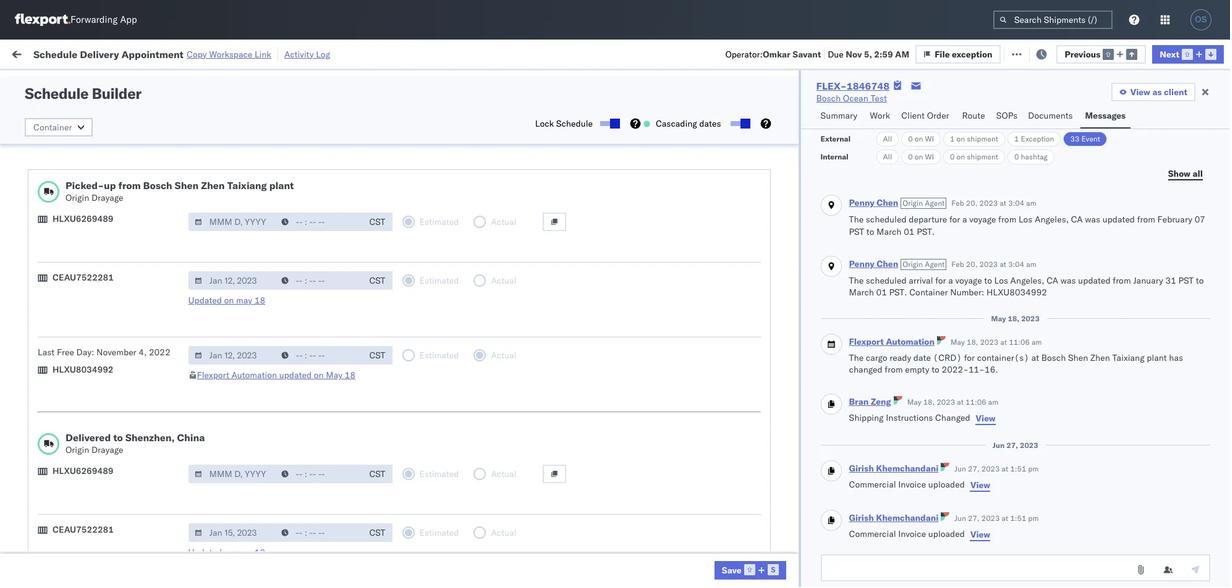 Task type: vqa. For each thing, say whether or not it's contained in the screenshot.
Container button
yes



Task type: locate. For each thing, give the bounding box(es) containing it.
1 horizontal spatial file exception
[[1019, 48, 1077, 59]]

1 may from the top
[[236, 295, 252, 306]]

ocean inside the bosch ocean test link
[[843, 93, 869, 104]]

the for the cargo ready date (crd) for container(s)  at bosch shen zhen taixiang plant has changed from empty to 2022-11-16.
[[849, 352, 864, 363]]

for inside the scheduled departure for a voyage from los angeles, ca was updated from february 07 pst to march 01 pst.
[[950, 214, 961, 225]]

2 vertical spatial dec
[[277, 369, 293, 380]]

2130387 down 1893174
[[777, 423, 815, 434]]

2 vertical spatial flexport
[[197, 370, 229, 381]]

1 flex-2130384 from the top
[[751, 532, 815, 543]]

1 vertical spatial netherlands
[[28, 565, 77, 576]]

mbl/mawb numbers
[[929, 101, 1004, 110]]

11:30 pm est, jan 23, 2023
[[219, 451, 334, 462]]

1 drayage from the top
[[92, 192, 123, 203]]

2 updated from the top
[[188, 547, 222, 558]]

uploaded
[[929, 479, 965, 490], [929, 529, 965, 540]]

pst for the scheduled departure for a voyage from los angeles, ca was updated from february 07 pst to march 01 pst.
[[849, 226, 865, 237]]

ca for 'confirm pickup from los angeles, ca' link
[[164, 341, 176, 352]]

actions
[[1190, 101, 1215, 110]]

2 2130384 from the top
[[777, 559, 815, 571]]

1 vertical spatial customs
[[59, 259, 94, 271]]

los for 4th 'schedule pickup from los angeles, ca' link from the bottom
[[117, 232, 130, 243]]

flexport
[[505, 124, 538, 135], [849, 336, 884, 347], [197, 370, 229, 381]]

0 vertical spatial 01
[[904, 226, 915, 237]]

los for 'confirm pickup from los angeles, ca' link
[[112, 341, 125, 352]]

hlxu6269489 down picked-
[[53, 213, 114, 224]]

0 vertical spatial 20,
[[966, 199, 978, 208]]

resize handle column header
[[196, 96, 211, 588], [348, 96, 363, 588], [396, 96, 410, 588], [484, 96, 499, 588], [573, 96, 588, 588], [710, 96, 725, 588], [819, 96, 834, 588], [908, 96, 923, 588], [1079, 96, 1093, 588], [1167, 96, 1182, 588], [1208, 96, 1223, 588]]

all down 'work' button
[[883, 134, 893, 143]]

0 vertical spatial khemchandani
[[876, 463, 939, 474]]

pst. inside the scheduled arrival for a voyage to los angeles, ca was updated from january 31 pst to march 01 pst. container number: hlxu8034992
[[890, 287, 908, 298]]

1 zimu3048342 from the top
[[929, 532, 988, 543]]

0 horizontal spatial flexport
[[197, 370, 229, 381]]

uetu5238478 up empty in the bottom of the page
[[906, 341, 966, 353]]

ocean
[[843, 93, 869, 104], [417, 151, 442, 162], [532, 151, 557, 162], [621, 151, 646, 162], [417, 206, 442, 217], [532, 206, 557, 217], [532, 233, 557, 244], [417, 260, 442, 271], [532, 260, 557, 271], [621, 260, 646, 271], [417, 287, 442, 298], [532, 287, 557, 298], [417, 342, 442, 353], [532, 342, 557, 353], [621, 342, 646, 353], [417, 478, 442, 489], [417, 505, 442, 516], [417, 532, 442, 543]]

23,
[[294, 342, 308, 353], [297, 451, 311, 462]]

status : ready for work, blocked, in progress
[[68, 76, 225, 86]]

may up (crd)
[[951, 337, 965, 347]]

next button
[[1153, 45, 1224, 63]]

est, for 8:30 pm est, jan 30, 2023
[[255, 532, 274, 543]]

1 vertical spatial gvcu5265864
[[840, 450, 901, 461]]

los inside button
[[112, 341, 125, 352]]

action
[[1187, 48, 1215, 59]]

2 vertical spatial 18,
[[924, 398, 935, 407]]

2 hlxu6269489, from the top
[[906, 205, 969, 216]]

was inside the scheduled arrival for a voyage to los angeles, ca was updated from january 31 pst to march 01 pst. container number: hlxu8034992
[[1061, 275, 1076, 286]]

1 vertical spatial savant
[[1128, 206, 1155, 217]]

8:30
[[219, 532, 237, 543]]

test
[[871, 93, 887, 104], [560, 151, 576, 162], [649, 151, 665, 162], [560, 206, 576, 217], [560, 233, 576, 244], [560, 260, 576, 271], [649, 260, 665, 271], [560, 287, 576, 298], [560, 342, 576, 353], [649, 342, 665, 353], [639, 505, 655, 516], [639, 559, 655, 571]]

test123456 down 0 on shipment
[[929, 206, 981, 217]]

18 for picked-up from bosch shen zhen taixiang plant
[[255, 295, 265, 306]]

pm up '8:30 pm est, jan 30, 2023'
[[245, 505, 258, 516]]

3:04 for from
[[1009, 199, 1025, 208]]

all button down 'work' button
[[877, 132, 899, 147]]

numbers inside container numbers
[[840, 106, 871, 115]]

1 exception
[[1015, 134, 1055, 143]]

1 vertical spatial work
[[870, 110, 891, 121]]

2 vertical spatial maeu9408431
[[929, 505, 991, 516]]

november
[[97, 347, 136, 358]]

2022 for fifth 'schedule pickup from los angeles, ca' link from the bottom of the page
[[306, 178, 327, 190]]

3 upload customs clearance documents from the top
[[28, 504, 182, 515]]

1662119
[[777, 478, 815, 489]]

2 upload customs clearance documents link from the top
[[28, 259, 182, 271]]

1 horizontal spatial 01
[[904, 226, 915, 237]]

3 lhuu7894563, uetu5238478 from the top
[[840, 341, 966, 353]]

file up mbl/mawb
[[935, 49, 950, 60]]

schedule
[[33, 48, 77, 60], [25, 84, 89, 103], [556, 118, 593, 129], [28, 151, 65, 162], [28, 178, 65, 189], [28, 205, 65, 216], [28, 232, 65, 243], [28, 287, 65, 298], [28, 314, 65, 325], [28, 395, 65, 407], [28, 423, 65, 434], [28, 444, 65, 455], [28, 477, 65, 488], [28, 532, 65, 543], [28, 553, 65, 564]]

updated on may 18 down 2:00
[[188, 295, 265, 306]]

1 left the exception
[[1015, 134, 1019, 143]]

confirm inside button
[[28, 341, 60, 352]]

2 vertical spatial view button
[[970, 529, 991, 541]]

for for ready
[[119, 76, 129, 86]]

2 horizontal spatial container
[[910, 287, 948, 298]]

china
[[177, 432, 205, 444]]

2022-
[[942, 364, 969, 376]]

jan up 25,
[[281, 451, 295, 462]]

flex-2130387 down the flex-1893174
[[751, 423, 815, 434]]

1 vertical spatial account
[[658, 559, 690, 571]]

2 feb from the top
[[952, 259, 965, 269]]

Search Shipments (/) text field
[[994, 11, 1113, 29]]

jan
[[281, 451, 295, 462], [277, 478, 290, 489], [281, 505, 295, 516], [276, 532, 290, 543]]

1889466 for 7:00 pm est, dec 23, 2022
[[777, 342, 815, 353]]

5 schedule pickup from los angeles, ca link from the top
[[28, 395, 181, 407]]

scheduled inside the scheduled departure for a voyage from los angeles, ca was updated from february 07 pst to march 01 pst.
[[866, 214, 907, 225]]

1 horizontal spatial plant
[[1147, 352, 1167, 363]]

import
[[105, 48, 133, 59]]

zhen inside picked-up from bosch shen zhen taixiang plant origin drayage
[[201, 179, 225, 192]]

01 down departure
[[904, 226, 915, 237]]

2:00
[[219, 260, 237, 271]]

1 vertical spatial dec
[[276, 342, 292, 353]]

flexport. image
[[15, 14, 71, 26]]

flexport up cargo
[[849, 336, 884, 347]]

1 schedule pickup from rotterdam, netherlands from the top
[[28, 444, 161, 467]]

file exception up the mbl/mawb numbers
[[935, 49, 993, 60]]

est, down 11:30 pm est, jan 28, 2023
[[255, 532, 274, 543]]

route
[[963, 110, 986, 121]]

nov for schedule pickup from los angeles, ca
[[277, 178, 293, 190]]

voyage inside the scheduled arrival for a voyage to los angeles, ca was updated from january 31 pst to march 01 pst. container number: hlxu8034992
[[956, 275, 982, 286]]

to
[[867, 226, 875, 237], [985, 275, 993, 286], [1197, 275, 1204, 286], [932, 364, 940, 376], [113, 432, 123, 444]]

date
[[914, 352, 931, 363]]

girish khemchandani button up abcd1234560
[[849, 463, 939, 474]]

18 down '8:30 pm est, jan 30, 2023'
[[255, 547, 265, 558]]

-- : -- -- text field up 28,
[[275, 465, 363, 484]]

confirm for confirm delivery
[[28, 368, 60, 379]]

pickup inside 'confirm pickup from los angeles, ca' link
[[62, 341, 89, 352]]

updated inside the scheduled departure for a voyage from los angeles, ca was updated from february 07 pst to march 01 pst.
[[1103, 214, 1135, 225]]

los for 4th 'schedule pickup from los angeles, ca' link from the top
[[117, 287, 130, 298]]

2 2130387 from the top
[[777, 451, 815, 462]]

dec left 24,
[[277, 369, 293, 380]]

1 -- : -- -- text field from the top
[[275, 213, 363, 231]]

3 upload customs clearance documents link from the top
[[28, 504, 182, 516]]

3 abcdefg78456546 from the top
[[929, 342, 1012, 353]]

confirm inside "button"
[[28, 368, 60, 379]]

1 schedule delivery appointment from the top
[[28, 205, 152, 216]]

18
[[255, 295, 265, 306], [345, 370, 356, 381], [255, 547, 265, 558]]

1 for 1 exception
[[1015, 134, 1019, 143]]

1 vertical spatial penny
[[849, 258, 875, 269]]

confirm pickup from los angeles, ca button
[[28, 340, 176, 354]]

7 resize handle column header from the left
[[819, 96, 834, 588]]

pst. inside the scheduled departure for a voyage from los angeles, ca was updated from february 07 pst to march 01 pst.
[[917, 226, 935, 237]]

0 vertical spatial hlxu6269489
[[53, 213, 114, 224]]

2 vertical spatial clearance
[[96, 504, 135, 515]]

: for snoozed
[[287, 76, 290, 86]]

was
[[1086, 214, 1101, 225], [1061, 275, 1076, 286]]

3 1889466 from the top
[[777, 342, 815, 353]]

3 schedule delivery appointment from the top
[[28, 423, 152, 434]]

1 karl from the top
[[700, 505, 716, 516]]

mmm d, yyyy text field for -- : -- -- text box associated with picked-up from bosch shen zhen taixiang plant
[[188, 213, 276, 231]]

0 vertical spatial edt,
[[256, 151, 275, 162]]

updated left 'january'
[[1079, 275, 1111, 286]]

01 up 'flexport automation' button
[[877, 287, 887, 298]]

pickup for first 'schedule pickup from los angeles, ca' link from the bottom of the page
[[67, 477, 94, 488]]

01 for arrival
[[877, 287, 887, 298]]

khemchandani up abcd1234560
[[876, 463, 939, 474]]

fcl
[[444, 151, 460, 162], [444, 206, 460, 217], [444, 260, 460, 271], [444, 287, 460, 298], [444, 342, 460, 353], [444, 478, 460, 489], [444, 505, 460, 516], [444, 532, 460, 543]]

february
[[1158, 214, 1193, 225]]

1 vertical spatial updated
[[1079, 275, 1111, 286]]

flexport automation updated on may 18
[[197, 370, 356, 381]]

bran
[[849, 396, 869, 407]]

bosch inside picked-up from bosch shen zhen taixiang plant origin drayage
[[143, 179, 172, 192]]

flex-1893174
[[751, 396, 815, 407]]

0 vertical spatial -- : -- -- text field
[[275, 346, 363, 365]]

girish up abcd1234560
[[849, 463, 874, 474]]

plant inside the cargo ready date (crd) for container(s)  at bosch shen zhen taixiang plant has changed from empty to 2022-11-16.
[[1147, 352, 1167, 363]]

18,
[[1008, 314, 1020, 323], [967, 337, 979, 347], [924, 398, 935, 407]]

file exception down search shipments (/) text field
[[1019, 48, 1077, 59]]

girish khemchandani down abcd1234560
[[849, 513, 939, 524]]

lhuu7894563, uetu5238478 for 2:59 am est, dec 14, 2022
[[840, 287, 966, 298]]

workitem button
[[7, 98, 199, 111]]

feb 20, 2023 at 3:04 am up number:
[[952, 259, 1037, 269]]

schedule delivery appointment link
[[28, 204, 152, 217], [28, 313, 152, 326], [28, 422, 152, 434], [28, 531, 152, 543]]

schedule builder
[[25, 84, 141, 103]]

1 agent from the top
[[925, 199, 945, 208]]

from inside the cargo ready date (crd) for container(s)  at bosch shen zhen taixiang plant has changed from empty to 2022-11-16.
[[885, 364, 903, 376]]

flex-1889466 for 7:00 pm est, dec 23, 2022
[[751, 342, 815, 353]]

appointment for flex-2130387
[[101, 423, 152, 434]]

a up number:
[[949, 275, 954, 286]]

0 vertical spatial 18,
[[1008, 314, 1020, 323]]

3:04 up the scheduled departure for a voyage from los angeles, ca was updated from february 07 pst to march 01 pst.
[[1009, 199, 1025, 208]]

1 updated on may 18 from the top
[[188, 295, 265, 306]]

container
[[840, 96, 873, 105], [33, 122, 72, 133], [910, 287, 948, 298]]

external
[[821, 134, 851, 143]]

--
[[594, 124, 605, 135], [929, 478, 940, 489]]

container for container
[[33, 122, 72, 133]]

est, for 2:00 am est, nov 9, 2022
[[256, 260, 274, 271]]

1 vertical spatial commercial
[[849, 529, 896, 540]]

1 horizontal spatial automation
[[886, 336, 935, 347]]

0 horizontal spatial shen
[[175, 179, 199, 192]]

(crd)
[[934, 352, 962, 363]]

0 vertical spatial feb
[[952, 199, 965, 208]]

at for 'flexport automation' button
[[1001, 337, 1008, 347]]

0 horizontal spatial :
[[90, 76, 92, 86]]

march inside the scheduled departure for a voyage from los angeles, ca was updated from february 07 pst to march 01 pst.
[[877, 226, 902, 237]]

work up caiu7969337
[[870, 110, 891, 121]]

shipment for 1 on shipment
[[967, 134, 999, 143]]

angeles,
[[133, 151, 167, 162], [133, 178, 167, 189], [1035, 214, 1069, 225], [133, 232, 167, 243], [1011, 275, 1045, 286], [133, 287, 167, 298], [128, 341, 162, 352], [133, 395, 167, 407], [133, 477, 167, 488]]

-- : -- -- text field up 24,
[[275, 346, 363, 365]]

container inside container numbers button
[[840, 96, 873, 105]]

at inside the cargo ready date (crd) for container(s)  at bosch shen zhen taixiang plant has changed from empty to 2022-11-16.
[[1032, 352, 1040, 363]]

delivered to shenzhen, china origin drayage
[[66, 432, 205, 456]]

uetu5238478 up (crd)
[[906, 314, 966, 325]]

-- : -- -- text field
[[275, 213, 363, 231], [275, 271, 363, 290], [275, 465, 363, 484]]

1 commercial from the top
[[849, 479, 896, 490]]

mmm d, yyyy text field up "9:00"
[[188, 346, 276, 365]]

lhuu7894563, up 'flexport automation' button
[[840, 287, 904, 298]]

may 18, 2023 at 11:06 am
[[951, 337, 1042, 347], [908, 398, 999, 407]]

11:30 up 2:59 am est, jan 25, 2023
[[219, 451, 243, 462]]

to inside the cargo ready date (crd) for container(s)  at bosch shen zhen taixiang plant has changed from empty to 2022-11-16.
[[932, 364, 940, 376]]

2 zimu3048342 from the top
[[929, 559, 988, 571]]

voyage for from
[[970, 214, 997, 225]]

may 18, 2023 at 11:06 am up changed
[[908, 398, 999, 407]]

1 jun 27, 2023 at 1:51 pm from the top
[[955, 464, 1039, 474]]

9:00
[[219, 369, 237, 380]]

scheduled left departure
[[866, 214, 907, 225]]

am for schedule delivery appointment link associated with flex-1846748
[[239, 206, 254, 217]]

est, down 2:00 am est, nov 9, 2022
[[256, 287, 274, 298]]

2022 for confirm delivery link
[[310, 369, 332, 380]]

lhuu7894563, up changed
[[840, 341, 904, 353]]

est, for 11:30 pm est, jan 28, 2023
[[260, 505, 279, 516]]

18, up shipping instructions changed view
[[924, 398, 935, 407]]

None text field
[[821, 555, 1211, 582]]

event
[[1082, 134, 1101, 143]]

schedule delivery appointment copy workspace link
[[33, 48, 271, 60]]

flex-2130384
[[751, 532, 815, 543], [751, 559, 815, 571]]

agent for arrival
[[925, 259, 945, 269]]

dec up 9:00 am est, dec 24, 2022
[[276, 342, 292, 353]]

dec for 14,
[[277, 287, 293, 298]]

penny chen origin agent for departure
[[849, 197, 945, 209]]

integration test account - karl lagerfeld for flex-2130387
[[594, 505, 755, 516]]

3:04
[[1009, 199, 1025, 208], [1009, 259, 1025, 269]]

0 vertical spatial commercial
[[849, 479, 896, 490]]

1 20, from the top
[[966, 199, 978, 208]]

feb
[[952, 199, 965, 208], [952, 259, 965, 269]]

2 vertical spatial 18
[[255, 547, 265, 558]]

6 schedule pickup from los angeles, ca from the top
[[28, 477, 181, 488]]

chen for departure
[[877, 197, 899, 209]]

am for fifth 'schedule pickup from los angeles, ca' link from the bottom of the page
[[239, 178, 254, 190]]

origin inside picked-up from bosch shen zhen taixiang plant origin drayage
[[66, 192, 89, 203]]

integration for flex-2130387
[[594, 505, 637, 516]]

abcdefg78456546 up 11- at the bottom right of the page
[[929, 342, 1012, 353]]

23, for 2023
[[297, 451, 311, 462]]

-- : -- -- text field
[[275, 346, 363, 365], [275, 524, 363, 542]]

arrival
[[909, 275, 934, 286]]

builder
[[92, 84, 141, 103]]

2 vertical spatial customs
[[59, 504, 94, 515]]

origin down picked-
[[66, 192, 89, 203]]

18, for flexport automation
[[967, 337, 979, 347]]

container inside container button
[[33, 122, 72, 133]]

delivery inside confirm delivery link
[[62, 368, 94, 379]]

1 vertical spatial schedule pickup from rotterdam, netherlands button
[[28, 552, 195, 578]]

angeles, for first 'schedule pickup from los angeles, ca' link from the top
[[133, 151, 167, 162]]

commercial invoice uploaded view for first "girish khemchandani" button from the bottom
[[849, 529, 991, 540]]

origin down delivered
[[66, 445, 89, 456]]

2 commercial invoice uploaded view from the top
[[849, 529, 991, 540]]

2 girish khemchandani from the top
[[849, 513, 939, 524]]

MMM D, YYYY text field
[[188, 213, 276, 231], [188, 346, 276, 365], [188, 524, 276, 542]]

los for second 'schedule pickup from los angeles, ca' link from the bottom
[[117, 395, 130, 407]]

karl for flex-2130384
[[700, 559, 716, 571]]

2 edt, from the top
[[256, 178, 275, 190]]

a inside the scheduled departure for a voyage from los angeles, ca was updated from february 07 pst to march 01 pst.
[[963, 214, 968, 225]]

netherlands
[[28, 456, 77, 467], [28, 565, 77, 576]]

at
[[246, 48, 254, 59], [1000, 199, 1007, 208], [1000, 259, 1007, 269], [1001, 337, 1008, 347], [1032, 352, 1040, 363], [957, 398, 964, 407], [1002, 464, 1009, 474], [1002, 514, 1009, 523]]

for left work, on the left top
[[119, 76, 129, 86]]

2 abcdefg78456546 from the top
[[929, 314, 1012, 326]]

1 vertical spatial 11:06
[[966, 398, 987, 407]]

file exception button
[[1000, 44, 1085, 63], [1000, 44, 1085, 63], [916, 45, 1001, 63], [916, 45, 1001, 63]]

blocked,
[[152, 76, 183, 86]]

updated
[[1103, 214, 1135, 225], [1079, 275, 1111, 286], [279, 370, 312, 381]]

am up the cargo ready date (crd) for container(s)  at bosch shen zhen taixiang plant has changed from empty to 2022-11-16.
[[1032, 337, 1042, 347]]

shipment
[[967, 134, 999, 143], [967, 152, 999, 161]]

3 schedule pickup from los angeles, ca from the top
[[28, 232, 181, 243]]

1 horizontal spatial exception
[[1036, 48, 1077, 59]]

2 all button from the top
[[877, 150, 899, 165]]

1 vertical spatial 1:51
[[1011, 514, 1027, 523]]

0 vertical spatial the
[[849, 214, 864, 225]]

1 vertical spatial zimu3048342
[[929, 559, 988, 571]]

uetu5238478 down arrival
[[906, 287, 966, 298]]

3 flex-1889466 from the top
[[751, 342, 815, 353]]

20, down 0 on shipment
[[966, 199, 978, 208]]

for inside the scheduled arrival for a voyage to los angeles, ca was updated from january 31 pst to march 01 pst. container number: hlxu8034992
[[936, 275, 947, 286]]

1 abcdefg78456546 from the top
[[929, 287, 1012, 298]]

2 agent from the top
[[925, 259, 945, 269]]

the inside the scheduled departure for a voyage from los angeles, ca was updated from february 07 pst to march 01 pst.
[[849, 214, 864, 225]]

1 lhuu7894563, uetu5238478 from the top
[[840, 287, 966, 298]]

1 3:04 from the top
[[1009, 199, 1025, 208]]

schedule delivery appointment
[[28, 205, 152, 216], [28, 314, 152, 325], [28, 423, 152, 434], [28, 532, 152, 543]]

0 vertical spatial -- : -- -- text field
[[275, 213, 363, 231]]

2 ceau7522281 from the top
[[53, 524, 114, 536]]

test123456 up number:
[[929, 260, 981, 271]]

1 vertical spatial 27,
[[968, 464, 980, 474]]

agent up arrival
[[925, 259, 945, 269]]

est, up 11:30 pm est, jan 28, 2023
[[256, 478, 274, 489]]

ca inside button
[[164, 341, 176, 352]]

1 vertical spatial chen
[[877, 258, 899, 269]]

for for arrival
[[936, 275, 947, 286]]

1 vertical spatial 11:30
[[219, 505, 243, 516]]

penny
[[849, 197, 875, 209], [849, 258, 875, 269]]

0 vertical spatial maeu9408431
[[929, 423, 991, 434]]

1 lagerfeld from the top
[[718, 505, 755, 516]]

0 vertical spatial 1:51
[[1011, 464, 1027, 474]]

flex-2130387 up the flex-1662119
[[751, 451, 815, 462]]

work,
[[131, 76, 150, 86]]

3 uetu5238478 from the top
[[906, 341, 966, 353]]

4 schedule pickup from los angeles, ca link from the top
[[28, 286, 181, 298]]

1 vertical spatial pst
[[1179, 275, 1194, 286]]

1 schedule delivery appointment link from the top
[[28, 204, 152, 217]]

agent up departure
[[925, 199, 945, 208]]

3 edt, from the top
[[256, 206, 275, 217]]

1 1:51 from the top
[[1011, 464, 1027, 474]]

1 vertical spatial commercial invoice uploaded view
[[849, 529, 991, 540]]

18 down 2:00 am est, nov 9, 2022
[[255, 295, 265, 306]]

1 vertical spatial confirm
[[28, 368, 60, 379]]

lhuu7894563, uetu5238478 up empty in the bottom of the page
[[840, 341, 966, 353]]

ca inside the scheduled departure for a voyage from los angeles, ca was updated from february 07 pst to march 01 pst.
[[1072, 214, 1083, 225]]

karl
[[700, 505, 716, 516], [700, 559, 716, 571]]

a
[[963, 214, 968, 225], [949, 275, 954, 286]]

0 vertical spatial updated
[[1103, 214, 1135, 225]]

0 vertical spatial penny chen origin agent
[[849, 197, 945, 209]]

1 vertical spatial may
[[236, 547, 252, 558]]

lhuu7894563, down cargo
[[840, 369, 904, 380]]

at for bran zeng button
[[957, 398, 964, 407]]

mmm d, yyyy text field down the 11:30 pm est, jan 23, 2023 on the bottom
[[188, 465, 276, 484]]

angeles, inside button
[[128, 341, 162, 352]]

updated left 'february'
[[1103, 214, 1135, 225]]

zeng
[[871, 396, 892, 407]]

1 penny chen button from the top
[[849, 197, 899, 209]]

0 vertical spatial account
[[658, 505, 690, 516]]

0 vertical spatial container
[[840, 96, 873, 105]]

1 all button from the top
[[877, 132, 899, 147]]

for right arrival
[[936, 275, 947, 286]]

1 chen from the top
[[877, 197, 899, 209]]

2 1 from the left
[[1015, 134, 1019, 143]]

gvcu5265864
[[840, 423, 901, 434], [840, 450, 901, 461], [840, 505, 901, 516]]

am for 2nd the upload customs clearance documents button from the top upload customs clearance documents link
[[239, 260, 254, 271]]

updated on may 18 button for china
[[188, 547, 265, 558]]

exception down search shipments (/) text field
[[1036, 48, 1077, 59]]

savant left 'february'
[[1128, 206, 1155, 217]]

updated on may 18 button down 8:30
[[188, 547, 265, 558]]

schedule pickup from los angeles, ca button
[[28, 150, 181, 164], [28, 177, 181, 191], [28, 232, 181, 245], [28, 286, 181, 300], [28, 395, 181, 408], [28, 477, 181, 490]]

11:30 for 11:30 pm est, jan 28, 2023
[[219, 505, 243, 516]]

1 vertical spatial updated
[[188, 547, 222, 558]]

0 horizontal spatial plant
[[269, 179, 294, 192]]

MMM D, YYYY text field
[[188, 271, 276, 290], [188, 465, 276, 484]]

11-
[[969, 364, 985, 376]]

2 may from the top
[[236, 547, 252, 558]]

pickup for 'confirm pickup from los angeles, ca' link
[[62, 341, 89, 352]]

0 horizontal spatial exception
[[952, 49, 993, 60]]

1 feb 20, 2023 at 3:04 am from the top
[[952, 199, 1037, 208]]

0 vertical spatial rotterdam,
[[117, 444, 161, 455]]

-- : -- -- text field down 28,
[[275, 524, 363, 542]]

uetu5238478 for 7:00 pm est, dec 23, 2022
[[906, 341, 966, 353]]

voyage inside the scheduled departure for a voyage from los angeles, ca was updated from february 07 pst to march 01 pst.
[[970, 214, 997, 225]]

2 vertical spatial flex-2130387
[[751, 505, 815, 516]]

0 vertical spatial was
[[1086, 214, 1101, 225]]

zhen inside the cargo ready date (crd) for container(s)  at bosch shen zhen taixiang plant has changed from empty to 2022-11-16.
[[1091, 352, 1111, 363]]

test123456 down departure
[[929, 233, 981, 244]]

updated down 8:30
[[188, 547, 222, 558]]

11:30 up 8:30
[[219, 505, 243, 516]]

may for delivered to shenzhen, china
[[236, 547, 252, 558]]

1 schedule pickup from los angeles, ca button from the top
[[28, 150, 181, 164]]

0 vertical spatial jun 27, 2023 at 1:51 pm
[[955, 464, 1039, 474]]

0 vertical spatial schedule pickup from rotterdam, netherlands
[[28, 444, 161, 467]]

upload customs clearance documents
[[28, 123, 182, 135], [28, 259, 182, 271], [28, 504, 182, 515]]

1 uetu5238478 from the top
[[906, 287, 966, 298]]

1 horizontal spatial 11:06
[[1010, 337, 1030, 347]]

from inside picked-up from bosch shen zhen taixiang plant origin drayage
[[118, 179, 141, 192]]

confirm up confirm delivery link
[[28, 341, 60, 352]]

jan left 25,
[[277, 478, 290, 489]]

1 penny from the top
[[849, 197, 875, 209]]

0 horizontal spatial 11:06
[[966, 398, 987, 407]]

1 vertical spatial 2:59 am edt, nov 5, 2022
[[219, 178, 327, 190]]

est, up 9:00 am est, dec 24, 2022
[[255, 342, 274, 353]]

may 18, 2023 at 11:06 am up the container(s)
[[951, 337, 1042, 347]]

1 schedule delivery appointment button from the top
[[28, 204, 152, 218]]

4 cst from the top
[[370, 469, 386, 480]]

instructions
[[886, 412, 933, 424]]

0 vertical spatial 18
[[255, 295, 265, 306]]

: left the ready
[[90, 76, 92, 86]]

2 horizontal spatial flexport
[[849, 336, 884, 347]]

schedule delivery appointment for flex-2130384
[[28, 532, 152, 543]]

2 schedule delivery appointment link from the top
[[28, 313, 152, 326]]

0 vertical spatial updated
[[188, 295, 222, 306]]

30,
[[292, 532, 305, 543]]

3 resize handle column header from the left
[[396, 96, 410, 588]]

schedule pickup from los angeles, ca for 4th 'schedule pickup from los angeles, ca' link from the top
[[28, 287, 181, 298]]

1 vertical spatial updated on may 18
[[188, 547, 265, 558]]

2 vertical spatial the
[[849, 352, 864, 363]]

from inside the scheduled arrival for a voyage to los angeles, ca was updated from january 31 pst to march 01 pst. container number: hlxu8034992
[[1113, 275, 1131, 286]]

1 up 0 on shipment
[[951, 134, 955, 143]]

voyage right departure
[[970, 214, 997, 225]]

message
[[167, 48, 201, 59]]

pst. for arrival
[[890, 287, 908, 298]]

0 vertical spatial 11:30
[[219, 451, 243, 462]]

1 horizontal spatial numbers
[[974, 101, 1004, 110]]

0 vertical spatial view button
[[976, 412, 997, 425]]

schedule delivery appointment button for flex-2130384
[[28, 531, 152, 545]]

2 feb 20, 2023 at 3:04 am from the top
[[952, 259, 1037, 269]]

8 ocean fcl from the top
[[417, 532, 460, 543]]

pm up 2:59 am est, jan 25, 2023
[[245, 451, 258, 462]]

savant left due
[[793, 49, 821, 60]]

view
[[1131, 87, 1151, 98], [976, 413, 996, 424], [971, 480, 991, 491], [971, 529, 991, 540]]

mmm d, yyyy text field for 1st -- : -- -- text field from the top of the page
[[188, 346, 276, 365]]

0 vertical spatial 11:06
[[1010, 337, 1030, 347]]

0 vertical spatial flex-2130387
[[751, 423, 815, 434]]

3 schedule delivery appointment button from the top
[[28, 422, 152, 436]]

0 vertical spatial upload customs clearance documents link
[[28, 123, 182, 135]]

flex-2130387 down the flex-1662119
[[751, 505, 815, 516]]

01 inside the scheduled departure for a voyage from los angeles, ca was updated from february 07 pst to march 01 pst.
[[904, 226, 915, 237]]

est, up 2:59 am est, dec 14, 2022
[[256, 260, 274, 271]]

updated on may 18 button for bosch
[[188, 295, 265, 306]]

0 horizontal spatial 01
[[877, 287, 887, 298]]

2 ceau7522281, from the top
[[840, 205, 904, 216]]

2130384
[[777, 532, 815, 543], [777, 559, 815, 571]]

flexport automation
[[849, 336, 935, 347]]

11:06 for bran zeng
[[966, 398, 987, 407]]

1 vertical spatial mmm d, yyyy text field
[[188, 465, 276, 484]]

759
[[228, 48, 244, 59]]

am up the scheduled arrival for a voyage to los angeles, ca was updated from january 31 pst to march 01 pst. container number: hlxu8034992
[[1027, 259, 1037, 269]]

3 test123456 from the top
[[929, 233, 981, 244]]

abcdefg78456546 down number:
[[929, 314, 1012, 326]]

2 flex-2130384 from the top
[[751, 559, 815, 571]]

0 vertical spatial gvcu5265864
[[840, 423, 901, 434]]

0 vertical spatial integration test account - karl lagerfeld
[[594, 505, 755, 516]]

hlxu6269489 for delivered
[[53, 466, 114, 477]]

ca
[[169, 151, 181, 162], [169, 178, 181, 189], [1072, 214, 1083, 225], [169, 232, 181, 243], [1047, 275, 1059, 286], [169, 287, 181, 298], [164, 341, 176, 352], [169, 395, 181, 407], [169, 477, 181, 488]]

-- : -- -- text field down 9,
[[275, 271, 363, 290]]

los for first 'schedule pickup from los angeles, ca' link from the top
[[117, 151, 130, 162]]

2 upload from the top
[[28, 259, 57, 271]]

1 vertical spatial march
[[849, 287, 874, 298]]

mmm d, yyyy text field up 2:00
[[188, 213, 276, 231]]

0 horizontal spatial numbers
[[840, 106, 871, 115]]

2130387
[[777, 423, 815, 434], [777, 451, 815, 462], [777, 505, 815, 516]]

4 lhuu7894563, from the top
[[840, 369, 904, 380]]

feb 20, 2023 at 3:04 am for from
[[952, 199, 1037, 208]]

0 vertical spatial 2130384
[[777, 532, 815, 543]]

gvcu5265864 down "bran zeng"
[[840, 423, 901, 434]]

as
[[1153, 87, 1162, 98]]

4 lhuu7894563, uetu5238478 from the top
[[840, 369, 966, 380]]

origin up departure
[[903, 199, 923, 208]]

1 vertical spatial clearance
[[96, 259, 135, 271]]

agent
[[925, 199, 945, 208], [925, 259, 945, 269]]

upload for 2nd the upload customs clearance documents button from the top
[[28, 259, 57, 271]]

1 vertical spatial integration
[[594, 559, 637, 571]]

18, down the scheduled arrival for a voyage to los angeles, ca was updated from january 31 pst to march 01 pst. container number: hlxu8034992
[[1008, 314, 1020, 323]]

pst inside the scheduled arrival for a voyage to los angeles, ca was updated from january 31 pst to march 01 pst. container number: hlxu8034992
[[1179, 275, 1194, 286]]

was for january
[[1061, 275, 1076, 286]]

may down 8:30
[[236, 547, 252, 558]]

was inside the scheduled departure for a voyage from los angeles, ca was updated from february 07 pst to march 01 pst.
[[1086, 214, 1101, 225]]

delivery for flex-1846748
[[67, 205, 99, 216]]

voyage up number:
[[956, 275, 982, 286]]

view button for girish khemchandani
[[970, 529, 991, 541]]

2:59
[[875, 49, 893, 60], [219, 151, 237, 162], [219, 178, 237, 190], [219, 206, 237, 217], [219, 287, 237, 298], [219, 478, 237, 489]]

wi for 1
[[925, 134, 934, 143]]

flex-1889466
[[751, 287, 815, 298], [751, 314, 815, 326], [751, 342, 815, 353], [751, 369, 815, 380]]

scheduled for departure
[[866, 214, 907, 225]]

2 -- : -- -- text field from the top
[[275, 271, 363, 290]]

1 vertical spatial nyku9743990
[[840, 559, 901, 570]]

1 shipment from the top
[[967, 134, 999, 143]]

1:51 for the middle the view button
[[1011, 464, 1027, 474]]

dec for 24,
[[277, 369, 293, 380]]

pm right 7:00
[[239, 342, 253, 353]]

drayage inside picked-up from bosch shen zhen taixiang plant origin drayage
[[92, 192, 123, 203]]

2:59 for schedule delivery appointment link associated with flex-1846748
[[219, 206, 237, 217]]

updated down 2:00
[[188, 295, 222, 306]]

1 vertical spatial penny chen origin agent
[[849, 258, 945, 269]]

4 ceau7522281, hlxu6269489, hlxu8034992 from the top
[[840, 260, 1032, 271]]

2 penny chen button from the top
[[849, 258, 899, 269]]

2023
[[980, 199, 998, 208], [980, 259, 998, 269], [1022, 314, 1040, 323], [981, 337, 999, 347], [937, 398, 956, 407], [1020, 441, 1039, 450], [313, 451, 334, 462], [982, 464, 1000, 474], [308, 478, 329, 489], [313, 505, 334, 516], [982, 514, 1000, 523], [307, 532, 329, 543]]

scheduled left arrival
[[866, 275, 907, 286]]

updated on may 18 down 8:30
[[188, 547, 265, 558]]

0 vertical spatial shipment
[[967, 134, 999, 143]]

18, up 11- at the bottom right of the page
[[967, 337, 979, 347]]

scheduled inside the scheduled arrival for a voyage to los angeles, ca was updated from january 31 pst to march 01 pst. container number: hlxu8034992
[[866, 275, 907, 286]]

shipment down '1 on shipment' on the top of the page
[[967, 152, 999, 161]]

am
[[1027, 199, 1037, 208], [1027, 259, 1037, 269], [1032, 337, 1042, 347], [989, 398, 999, 407]]

a inside the scheduled arrival for a voyage to los angeles, ca was updated from january 31 pst to march 01 pst. container number: hlxu8034992
[[949, 275, 954, 286]]

the inside the cargo ready date (crd) for container(s)  at bosch shen zhen taixiang plant has changed from empty to 2022-11-16.
[[849, 352, 864, 363]]

flexport for flexport demo consignee
[[505, 124, 538, 135]]

01 inside the scheduled arrival for a voyage to los angeles, ca was updated from january 31 pst to march 01 pst. container number: hlxu8034992
[[877, 287, 887, 298]]

automation down '7:00 pm est, dec 23, 2022'
[[232, 370, 277, 381]]

numbers inside button
[[974, 101, 1004, 110]]

activity log
[[284, 49, 330, 60]]

march inside the scheduled arrival for a voyage to los angeles, ca was updated from january 31 pst to march 01 pst. container number: hlxu8034992
[[849, 287, 874, 298]]

abcdefg78456546 down arrival
[[929, 287, 1012, 298]]

numbers for mbl/mawb numbers
[[974, 101, 1004, 110]]

0 vertical spatial updated on may 18
[[188, 295, 265, 306]]

activity log button
[[284, 47, 330, 61]]

2 11:30 from the top
[[219, 505, 243, 516]]

all down caiu7969337
[[883, 152, 893, 161]]

shen inside picked-up from bosch shen zhen taixiang plant origin drayage
[[175, 179, 199, 192]]

lhuu7894563, for 2:59 am est, dec 14, 2022
[[840, 287, 904, 298]]

None checkbox
[[600, 121, 618, 126], [731, 121, 748, 126], [600, 121, 618, 126], [731, 121, 748, 126]]

the inside the scheduled arrival for a voyage to los angeles, ca was updated from january 31 pst to march 01 pst. container number: hlxu8034992
[[849, 275, 864, 286]]

est, for 2:59 am est, dec 14, 2022
[[256, 287, 274, 298]]

flex-1662119 button
[[731, 475, 817, 492], [731, 475, 817, 492]]

filtered
[[12, 76, 42, 87]]

pst inside the scheduled departure for a voyage from los angeles, ca was updated from february 07 pst to march 01 pst.
[[849, 226, 865, 237]]

updated inside the scheduled arrival for a voyage to los angeles, ca was updated from january 31 pst to march 01 pst. container number: hlxu8034992
[[1079, 275, 1111, 286]]

flex-2130384 up save button
[[751, 532, 815, 543]]

0 horizontal spatial omkar
[[763, 49, 791, 60]]

1 vertical spatial 18,
[[967, 337, 979, 347]]

2 pm from the top
[[1029, 514, 1039, 523]]

jan for 28,
[[281, 505, 295, 516]]

0 vertical spatial commercial invoice uploaded view
[[849, 479, 991, 491]]

ceau7522281, hlxu6269489, hlxu8034992
[[840, 151, 1032, 162], [840, 205, 1032, 216], [840, 233, 1032, 244], [840, 260, 1032, 271]]

pm right 8:30
[[239, 532, 253, 543]]

2 lagerfeld from the top
[[718, 559, 755, 571]]

flex-1660288 button
[[731, 121, 817, 138], [731, 121, 817, 138]]

ceau7522281 for picked-up from bosch shen zhen taixiang plant
[[53, 272, 114, 283]]

1 horizontal spatial zhen
[[1091, 352, 1111, 363]]

container down flex-1846748 link
[[840, 96, 873, 105]]

ceau7522281,
[[840, 151, 904, 162], [840, 205, 904, 216], [840, 233, 904, 244], [840, 260, 904, 271]]

integration
[[594, 505, 637, 516], [594, 559, 637, 571]]

container numbers button
[[834, 93, 910, 116]]

1 vertical spatial flex-2130384
[[751, 559, 815, 571]]

2 vertical spatial 2130387
[[777, 505, 815, 516]]

0 vertical spatial girish khemchandani button
[[849, 463, 939, 474]]

flex-1889466 for 9:00 am est, dec 24, 2022
[[751, 369, 815, 380]]



Task type: describe. For each thing, give the bounding box(es) containing it.
invoice for first "girish khemchandani" button from the top of the page
[[899, 479, 927, 490]]

2 flex-1889466 from the top
[[751, 314, 815, 326]]

girish for first "girish khemchandani" button from the bottom
[[849, 513, 874, 524]]

0 on wi for 1
[[909, 134, 934, 143]]

-- : -- -- text field for delivered to shenzhen, china
[[275, 465, 363, 484]]

container button
[[25, 118, 93, 137]]

container for container numbers
[[840, 96, 873, 105]]

1 schedule pickup from los angeles, ca link from the top
[[28, 150, 181, 162]]

2 ocean fcl from the top
[[417, 206, 460, 217]]

6 schedule pickup from los angeles, ca link from the top
[[28, 477, 181, 489]]

2 schedule pickup from los angeles, ca button from the top
[[28, 177, 181, 191]]

2 clearance from the top
[[96, 259, 135, 271]]

ymluw236679313
[[929, 124, 1008, 135]]

8:30 pm est, jan 30, 2023
[[219, 532, 329, 543]]

os
[[1196, 15, 1208, 24]]

flexport for flexport automation updated on may 18
[[197, 370, 229, 381]]

uetu5238478 for 9:00 am est, dec 24, 2022
[[906, 369, 966, 380]]

jan for 25,
[[277, 478, 290, 489]]

the for the scheduled departure for a voyage from los angeles, ca was updated from february 07 pst to march 01 pst.
[[849, 214, 864, 225]]

2 fcl from the top
[[444, 206, 460, 217]]

messages
[[1086, 110, 1126, 121]]

4 hlxu6269489, from the top
[[906, 260, 969, 271]]

2 resize handle column header from the left
[[348, 96, 363, 588]]

number:
[[951, 287, 985, 298]]

internal
[[821, 152, 849, 161]]

angeles, for 4th 'schedule pickup from los angeles, ca' link from the bottom
[[133, 232, 167, 243]]

2:59 am est, dec 14, 2022
[[219, 287, 332, 298]]

2 vertical spatial updated
[[279, 370, 312, 381]]

5 ocean fcl from the top
[[417, 342, 460, 353]]

2 mmm d, yyyy text field from the top
[[188, 465, 276, 484]]

3 fcl from the top
[[444, 260, 460, 271]]

3 ceau7522281, from the top
[[840, 233, 904, 244]]

0 vertical spatial 27,
[[1007, 441, 1019, 450]]

7:00 pm est, dec 23, 2022
[[219, 342, 331, 353]]

(0)
[[201, 48, 217, 59]]

4 ocean fcl from the top
[[417, 287, 460, 298]]

1 vertical spatial 18
[[345, 370, 356, 381]]

4 ceau7522281, from the top
[[840, 260, 904, 271]]

route button
[[958, 105, 992, 129]]

2:59 for fifth 'schedule pickup from los angeles, ca' link from the bottom of the page
[[219, 178, 237, 190]]

bosch inside the cargo ready date (crd) for container(s)  at bosch shen zhen taixiang plant has changed from empty to 2022-11-16.
[[1042, 352, 1066, 363]]

customs for 1st the upload customs clearance documents button
[[59, 123, 94, 135]]

ca for 4th 'schedule pickup from los angeles, ca' link from the top
[[169, 287, 181, 298]]

flex-1889466 for 2:59 am est, dec 14, 2022
[[751, 287, 815, 298]]

2 1889466 from the top
[[777, 314, 815, 326]]

pst for the scheduled arrival for a voyage to los angeles, ca was updated from january 31 pst to march 01 pst. container number: hlxu8034992
[[1179, 275, 1194, 286]]

consignee
[[565, 124, 607, 135]]

may up the container(s)
[[992, 314, 1007, 323]]

feb 20, 2023 at 3:04 am for to
[[952, 259, 1037, 269]]

am for first 'schedule pickup from los angeles, ca' link from the bottom of the page
[[239, 478, 254, 489]]

759 at risk
[[228, 48, 271, 59]]

to inside the scheduled departure for a voyage from los angeles, ca was updated from february 07 pst to march 01 pst.
[[867, 226, 875, 237]]

caiu7969337
[[840, 124, 898, 135]]

all for external
[[883, 134, 893, 143]]

1 rotterdam, from the top
[[117, 444, 161, 455]]

flex-2130387 for schedule pickup from rotterdam, netherlands
[[751, 451, 815, 462]]

flex-1660288
[[751, 124, 815, 135]]

pickup for 4th 'schedule pickup from los angeles, ca' link from the top
[[67, 287, 94, 298]]

upload for 1st the upload customs clearance documents button
[[28, 123, 57, 135]]

2 uetu5238478 from the top
[[906, 314, 966, 325]]

may up instructions
[[908, 398, 922, 407]]

2 cst from the top
[[370, 275, 386, 286]]

flexport for flexport automation
[[849, 336, 884, 347]]

the scheduled arrival for a voyage to los angeles, ca was updated from january 31 pst to march 01 pst. container number: hlxu8034992
[[849, 275, 1204, 298]]

pickup for first 'schedule pickup from los angeles, ca' link from the top
[[67, 151, 94, 162]]

my work
[[12, 45, 67, 62]]

4 test123456 from the top
[[929, 260, 981, 271]]

view button for flexport automation
[[976, 412, 997, 425]]

appointment for flex-2130384
[[101, 532, 152, 543]]

copy workspace link button
[[187, 49, 271, 60]]

snoozed
[[259, 76, 287, 86]]

pm for 11:30 pm est, jan 23, 2023
[[245, 451, 258, 462]]

4 fcl from the top
[[444, 287, 460, 298]]

all button for external
[[877, 132, 899, 147]]

3 upload from the top
[[28, 504, 57, 515]]

maeu9408431 for 11:30 pm est, jan 23, 2023
[[929, 451, 991, 462]]

am for 4th 'schedule pickup from los angeles, ca' link from the top
[[239, 287, 254, 298]]

shen inside the cargo ready date (crd) for container(s)  at bosch shen zhen taixiang plant has changed from empty to 2022-11-16.
[[1069, 352, 1089, 363]]

confirm pickup from los angeles, ca
[[28, 341, 176, 352]]

4 schedule pickup from los angeles, ca button from the top
[[28, 286, 181, 300]]

6 resize handle column header from the left
[[710, 96, 725, 588]]

2 schedule delivery appointment button from the top
[[28, 313, 152, 327]]

1 netherlands from the top
[[28, 456, 77, 467]]

next
[[1160, 49, 1180, 60]]

upload customs clearance documents link for 1st the upload customs clearance documents button
[[28, 123, 182, 135]]

1 nyku9743990 from the top
[[840, 532, 901, 543]]

1660288
[[777, 124, 815, 135]]

cascading dates
[[656, 118, 721, 129]]

1 2130384 from the top
[[777, 532, 815, 543]]

2022 for 4th 'schedule pickup from los angeles, ca' link from the top
[[310, 287, 332, 298]]

container inside the scheduled arrival for a voyage to los angeles, ca was updated from january 31 pst to march 01 pst. container number: hlxu8034992
[[910, 287, 948, 298]]

1889466 for 2:59 am est, dec 14, 2022
[[777, 287, 815, 298]]

abcdefg78456546 for 7:00 pm est, dec 23, 2022
[[929, 342, 1012, 353]]

0 vertical spatial jun
[[993, 441, 1005, 450]]

voyage for to
[[956, 275, 982, 286]]

1 mmm d, yyyy text field from the top
[[188, 271, 276, 290]]

taixiang inside picked-up from bosch shen zhen taixiang plant origin drayage
[[227, 179, 267, 192]]

drayage inside the delivered to shenzhen, china origin drayage
[[92, 445, 123, 456]]

7 ocean fcl from the top
[[417, 505, 460, 516]]

0 vertical spatial omkar
[[763, 49, 791, 60]]

1 -- : -- -- text field from the top
[[275, 346, 363, 365]]

7:00
[[219, 342, 237, 353]]

los inside the scheduled arrival for a voyage to los angeles, ca was updated from january 31 pst to march 01 pst. container number: hlxu8034992
[[995, 275, 1009, 286]]

angeles, inside the scheduled departure for a voyage from los angeles, ca was updated from february 07 pst to march 01 pst.
[[1035, 214, 1069, 225]]

os button
[[1187, 6, 1216, 34]]

est, for 7:00 pm est, dec 23, 2022
[[255, 342, 274, 353]]

1893174
[[777, 396, 815, 407]]

0 horizontal spatial file exception
[[935, 49, 993, 60]]

shipping instructions changed view
[[849, 412, 996, 424]]

may for picked-up from bosch shen zhen taixiang plant
[[236, 295, 252, 306]]

plant inside picked-up from bosch shen zhen taixiang plant origin drayage
[[269, 179, 294, 192]]

snoozed : no
[[259, 76, 303, 86]]

0 horizontal spatial savant
[[793, 49, 821, 60]]

2022 for 'confirm pickup from los angeles, ca' link
[[310, 342, 331, 353]]

schedule pickup from rotterdam, netherlands for the schedule pickup from rotterdam, netherlands link related to first schedule pickup from rotterdam, netherlands button from the bottom of the page
[[28, 553, 161, 576]]

6 schedule pickup from los angeles, ca button from the top
[[28, 477, 181, 490]]

wi for 0
[[925, 152, 934, 161]]

1 girish khemchandani button from the top
[[849, 463, 939, 474]]

edt, for schedule delivery appointment
[[256, 206, 275, 217]]

0 vertical spatial --
[[594, 124, 605, 135]]

schedule pickup from los angeles, ca for second 'schedule pickup from los angeles, ca' link from the bottom
[[28, 395, 181, 407]]

1 edt, from the top
[[256, 151, 275, 162]]

1 ceau7522281, hlxu6269489, hlxu8034992 from the top
[[840, 151, 1032, 162]]

2 test123456 from the top
[[929, 206, 981, 217]]

angeles, inside the scheduled arrival for a voyage to los angeles, ca was updated from january 31 pst to march 01 pst. container number: hlxu8034992
[[1011, 275, 1045, 286]]

integration test account - karl lagerfeld for flex-2130384
[[594, 559, 755, 571]]

schedule delivery appointment for flex-1846748
[[28, 205, 152, 216]]

taixiang inside the cargo ready date (crd) for container(s)  at bosch shen zhen taixiang plant has changed from empty to 2022-11-16.
[[1113, 352, 1145, 363]]

28,
[[297, 505, 311, 516]]

workspace
[[209, 49, 252, 60]]

ca inside the scheduled arrival for a voyage to los angeles, ca was updated from january 31 pst to march 01 pst. container number: hlxu8034992
[[1047, 275, 1059, 286]]

2 lhuu7894563, from the top
[[840, 314, 904, 325]]

1 horizontal spatial omkar
[[1100, 206, 1126, 217]]

hlxu8034992 inside the scheduled arrival for a voyage to los angeles, ca was updated from january 31 pst to march 01 pst. container number: hlxu8034992
[[987, 287, 1048, 298]]

1 test123456 from the top
[[929, 151, 981, 162]]

2 schedule pickup from los angeles, ca link from the top
[[28, 177, 181, 190]]

filtered by:
[[12, 76, 57, 87]]

feb for departure
[[952, 199, 965, 208]]

2 khemchandani from the top
[[876, 513, 939, 524]]

last
[[38, 347, 55, 358]]

forwarding app
[[71, 14, 137, 26]]

activity
[[284, 49, 314, 60]]

3 cst from the top
[[370, 350, 386, 361]]

1 upload customs clearance documents button from the top
[[28, 123, 182, 136]]

schedule pickup from los angeles, ca for fifth 'schedule pickup from los angeles, ca' link from the bottom of the page
[[28, 178, 181, 189]]

3 clearance from the top
[[96, 504, 135, 515]]

1 2:59 am edt, nov 5, 2022 from the top
[[219, 151, 327, 162]]

1 horizontal spatial work
[[870, 110, 891, 121]]

to inside the delivered to shenzhen, china origin drayage
[[113, 432, 123, 444]]

2 upload customs clearance documents from the top
[[28, 259, 182, 271]]

31
[[1166, 275, 1177, 286]]

1 clearance from the top
[[96, 123, 135, 135]]

1 ocean fcl from the top
[[417, 151, 460, 162]]

2 schedule pickup from rotterdam, netherlands button from the top
[[28, 552, 195, 578]]

2 girish khemchandani button from the top
[[849, 513, 939, 524]]

batch action button
[[1142, 44, 1223, 63]]

los inside the scheduled departure for a voyage from los angeles, ca was updated from february 07 pst to march 01 pst.
[[1019, 214, 1033, 225]]

lhuu7894563, for 9:00 am est, dec 24, 2022
[[840, 369, 904, 380]]

1 horizontal spatial file
[[1019, 48, 1034, 59]]

flexport automation button
[[849, 336, 935, 347]]

dates
[[700, 118, 721, 129]]

hlxu6269489 for picked-
[[53, 213, 114, 224]]

message (0)
[[167, 48, 217, 59]]

view inside shipping instructions changed view
[[976, 413, 996, 424]]

origin up arrival
[[903, 259, 923, 269]]

ready
[[890, 352, 912, 363]]

1 fcl from the top
[[444, 151, 460, 162]]

2 ceau7522281, hlxu6269489, hlxu8034992 from the top
[[840, 205, 1032, 216]]

ca for first 'schedule pickup from los angeles, ca' link from the top
[[169, 151, 181, 162]]

2130387 for schedule pickup from rotterdam, netherlands
[[777, 451, 815, 462]]

may 18, 2023
[[992, 314, 1040, 323]]

pm for 8:30 pm est, jan 30, 2023
[[239, 532, 253, 543]]

jan for 30,
[[276, 532, 290, 543]]

3 2130387 from the top
[[777, 505, 815, 516]]

the for the scheduled arrival for a voyage to los angeles, ca was updated from january 31 pst to march 01 pst. container number: hlxu8034992
[[849, 275, 864, 286]]

11 resize handle column header from the left
[[1208, 96, 1223, 588]]

2 -- : -- -- text field from the top
[[275, 524, 363, 542]]

a for arrival
[[949, 275, 954, 286]]

3 flex-2130387 from the top
[[751, 505, 815, 516]]

client
[[902, 110, 925, 121]]

flex-1662119
[[751, 478, 815, 489]]

jun 27, 2023
[[993, 441, 1039, 450]]

8 fcl from the top
[[444, 532, 460, 543]]

the scheduled departure for a voyage from los angeles, ca was updated from february 07 pst to march 01 pst.
[[849, 214, 1206, 237]]

delivery for flex-2130384
[[67, 532, 99, 543]]

1 gvcu5265864 from the top
[[840, 423, 901, 434]]

at for first "girish khemchandani" button from the bottom
[[1002, 514, 1009, 523]]

view as client button
[[1112, 83, 1196, 101]]

bosch ocean test link
[[817, 92, 887, 105]]

client order
[[902, 110, 950, 121]]

maeu9736123
[[929, 396, 991, 407]]

0 vertical spatial work
[[135, 48, 157, 59]]

save
[[722, 565, 742, 576]]

1 maeu9408431 from the top
[[929, 423, 991, 434]]

Search Work text field
[[814, 44, 949, 63]]

0 on shipment
[[951, 152, 999, 161]]

1 cst from the top
[[370, 216, 386, 228]]

11:06 for flexport automation
[[1010, 337, 1030, 347]]

est, for 9:00 am est, dec 24, 2022
[[256, 369, 274, 380]]

3 ocean fcl from the top
[[417, 260, 460, 271]]

1 vertical spatial jun
[[955, 464, 967, 474]]

show all
[[1169, 168, 1203, 179]]

origin inside the delivered to shenzhen, china origin drayage
[[66, 445, 89, 456]]

5 fcl from the top
[[444, 342, 460, 353]]

all
[[1193, 168, 1203, 179]]

operator:
[[726, 49, 763, 60]]

2 nyku9743990 from the top
[[840, 559, 901, 570]]

1889466 for 9:00 am est, dec 24, 2022
[[777, 369, 815, 380]]

205
[[285, 48, 301, 59]]

may right 24,
[[326, 370, 343, 381]]

4 resize handle column header from the left
[[484, 96, 499, 588]]

operator: omkar savant
[[726, 49, 821, 60]]

show all button
[[1161, 165, 1211, 183]]

lhuu7894563, for 7:00 pm est, dec 23, 2022
[[840, 341, 904, 353]]

1 upload customs clearance documents from the top
[[28, 123, 182, 135]]

a for departure
[[963, 214, 968, 225]]

11:30 pm est, jan 28, 2023
[[219, 505, 334, 516]]

1:51 for girish khemchandani the view button
[[1011, 514, 1027, 523]]

2 schedule delivery appointment from the top
[[28, 314, 152, 325]]

forwarding
[[71, 14, 118, 26]]

5 cst from the top
[[370, 528, 386, 539]]

confirm for confirm pickup from los angeles, ca
[[28, 341, 60, 352]]

order
[[927, 110, 950, 121]]

schedule delivery appointment for flex-2130387
[[28, 423, 152, 434]]

jun 27, 2023 at 1:51 pm for girish khemchandani the view button
[[955, 514, 1039, 523]]

6 fcl from the top
[[444, 478, 460, 489]]

abcd1234560
[[840, 477, 901, 489]]

lhuu7894563, uetu5238478 for 7:00 pm est, dec 23, 2022
[[840, 341, 966, 353]]

view inside the view as client button
[[1131, 87, 1151, 98]]

2 vertical spatial jun
[[955, 514, 967, 523]]

2 rotterdam, from the top
[[117, 553, 161, 564]]

2:59 for first 'schedule pickup from los angeles, ca' link from the bottom of the page
[[219, 478, 237, 489]]

23, for 2022
[[294, 342, 308, 353]]

documents button
[[1024, 105, 1081, 129]]

am down the 16.
[[989, 398, 999, 407]]

pickup for 4th 'schedule pickup from los angeles, ca' link from the bottom
[[67, 232, 94, 243]]

confirm delivery
[[28, 368, 94, 379]]

progress
[[194, 76, 225, 86]]

batch
[[1161, 48, 1185, 59]]

mbl/mawb numbers button
[[923, 98, 1081, 111]]

view as client
[[1131, 87, 1188, 98]]

no
[[293, 76, 303, 86]]

work button
[[865, 105, 897, 129]]

link
[[255, 49, 271, 60]]

los for fifth 'schedule pickup from los angeles, ca' link from the bottom of the page
[[117, 178, 130, 189]]

2 horizontal spatial 18,
[[1008, 314, 1020, 323]]

1 vertical spatial --
[[929, 478, 940, 489]]

import work button
[[100, 40, 162, 67]]

messages button
[[1081, 105, 1131, 129]]

1 khemchandani from the top
[[876, 463, 939, 474]]

8 resize handle column header from the left
[[908, 96, 923, 588]]

status
[[68, 76, 90, 86]]

3 schedule pickup from los angeles, ca button from the top
[[28, 232, 181, 245]]

0 hashtag
[[1015, 152, 1048, 161]]

3 hlxu6269489, from the top
[[906, 233, 969, 244]]

sops
[[997, 110, 1018, 121]]

nov for upload customs clearance documents
[[277, 260, 293, 271]]

2 netherlands from the top
[[28, 565, 77, 576]]

5 resize handle column header from the left
[[573, 96, 588, 588]]

5 schedule pickup from los angeles, ca button from the top
[[28, 395, 181, 408]]

1 hlxu6269489, from the top
[[906, 151, 969, 162]]

gvcu5265864 for 11:30 pm est, jan 23, 2023
[[840, 450, 901, 461]]

shipping
[[849, 412, 884, 424]]

9 resize handle column header from the left
[[1079, 96, 1093, 588]]

schedule pickup from rotterdam, netherlands link for first schedule pickup from rotterdam, netherlands button from the top
[[28, 443, 195, 468]]

2 upload customs clearance documents button from the top
[[28, 259, 182, 272]]

0 horizontal spatial file
[[935, 49, 950, 60]]

feb for arrival
[[952, 259, 965, 269]]

angeles, for 'confirm pickup from los angeles, ca' link
[[128, 341, 162, 352]]

all for internal
[[883, 152, 893, 161]]

at for penny chen button corresponding to the scheduled arrival for a voyage to los angeles, ca was updated from january 31 pst to march 01 pst. container number: hlxu8034992
[[1000, 259, 1007, 269]]

uploaded for first "girish khemchandani" button from the top of the page
[[929, 479, 965, 490]]

-- : -- -- text field for picked-up from bosch shen zhen taixiang plant
[[275, 213, 363, 231]]

updated for january
[[1079, 275, 1111, 286]]

33 event
[[1071, 134, 1101, 143]]

karl for flex-2130387
[[700, 505, 716, 516]]

due
[[828, 49, 844, 60]]

7 fcl from the top
[[444, 505, 460, 516]]

flexport automation updated on may 18 button
[[197, 370, 356, 381]]

10 resize handle column header from the left
[[1167, 96, 1182, 588]]

departure
[[909, 214, 948, 225]]

25,
[[292, 478, 306, 489]]

1 vertical spatial view button
[[970, 479, 991, 492]]

picked-up from bosch shen zhen taixiang plant origin drayage
[[66, 179, 294, 203]]

for inside the cargo ready date (crd) for container(s)  at bosch shen zhen taixiang plant has changed from empty to 2022-11-16.
[[965, 352, 975, 363]]

pm for 11:30 pm est, jan 28, 2023
[[245, 505, 258, 516]]

shenzhen,
[[125, 432, 175, 444]]

6 ocean fcl from the top
[[417, 478, 460, 489]]



